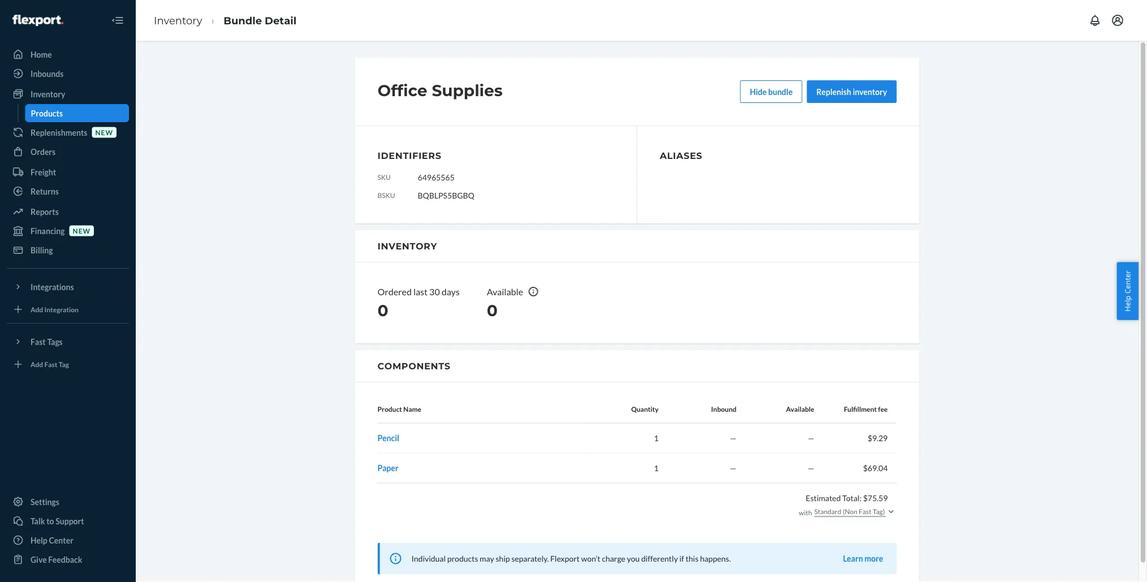 Task type: locate. For each thing, give the bounding box(es) containing it.
more
[[865, 554, 883, 563]]

1 vertical spatial add
[[31, 360, 43, 368]]

1 horizontal spatial center
[[1122, 270, 1133, 294]]

help center
[[1122, 270, 1133, 312], [31, 535, 73, 545]]

help
[[1122, 296, 1133, 312], [31, 535, 47, 545]]

add for add fast tag
[[31, 360, 43, 368]]

2 horizontal spatial inventory
[[378, 240, 437, 251]]

integration
[[44, 305, 79, 313]]

0 vertical spatial available
[[487, 286, 523, 297]]

estimated total: $75.59
[[806, 493, 888, 503]]

2 add from the top
[[31, 360, 43, 368]]

1 vertical spatial help
[[31, 535, 47, 545]]

give feedback button
[[7, 550, 129, 568]]

differently
[[641, 554, 678, 563]]

0 horizontal spatial 0
[[378, 301, 388, 320]]

add fast tag link
[[7, 355, 129, 373]]

standard (non fast tag)
[[814, 507, 885, 515]]

new
[[95, 128, 113, 136], [73, 226, 91, 235]]

happens.
[[700, 554, 731, 563]]

1 0 from the left
[[378, 301, 388, 320]]

financing
[[31, 226, 65, 236]]

help center inside button
[[1122, 270, 1133, 312]]

breadcrumbs navigation
[[145, 4, 305, 37]]

help center button
[[1117, 262, 1139, 320]]

1 horizontal spatial inventory link
[[154, 14, 202, 27]]

give feedback
[[31, 555, 82, 564]]

0 horizontal spatial inventory
[[31, 89, 65, 99]]

0 vertical spatial help
[[1122, 296, 1133, 312]]

to
[[46, 516, 54, 526]]

identifiers
[[378, 150, 442, 161]]

0 vertical spatial new
[[95, 128, 113, 136]]

reports link
[[7, 202, 129, 221]]

billing link
[[7, 241, 129, 259]]

office
[[378, 81, 427, 100]]

fast inside components element
[[859, 507, 871, 515]]

give
[[31, 555, 47, 564]]

center inside button
[[1122, 270, 1133, 294]]

0 horizontal spatial center
[[49, 535, 73, 545]]

support
[[56, 516, 84, 526]]

2 vertical spatial inventory
[[378, 240, 437, 251]]

fast tags button
[[7, 333, 129, 351]]

if
[[679, 554, 684, 563]]

1 horizontal spatial available
[[786, 405, 814, 413]]

open account menu image
[[1111, 14, 1124, 27]]

add down fast tags
[[31, 360, 43, 368]]

$9.29
[[868, 433, 888, 443]]

inventory element
[[355, 230, 919, 343]]

learn more button
[[843, 553, 883, 564]]

1 horizontal spatial inventory
[[154, 14, 202, 27]]

1 vertical spatial 1
[[654, 463, 659, 473]]

replenishments
[[31, 128, 87, 137]]

1 vertical spatial inventory link
[[7, 85, 129, 103]]

inbounds link
[[7, 64, 129, 83]]

1 horizontal spatial new
[[95, 128, 113, 136]]

estimated
[[806, 493, 841, 503]]

new down products link
[[95, 128, 113, 136]]

bundle
[[223, 14, 262, 27]]

0 vertical spatial center
[[1122, 270, 1133, 294]]

0 vertical spatial 1
[[654, 433, 659, 443]]

learn more
[[843, 554, 883, 563]]

pencil link
[[378, 433, 399, 443]]

0 vertical spatial inventory
[[154, 14, 202, 27]]

fast left tags
[[31, 337, 46, 346]]

0 horizontal spatial help
[[31, 535, 47, 545]]

1 horizontal spatial help center
[[1122, 270, 1133, 312]]

fast
[[31, 337, 46, 346], [44, 360, 57, 368], [859, 507, 871, 515]]

separately.
[[511, 554, 549, 563]]

home link
[[7, 45, 129, 63]]

pencil
[[378, 433, 399, 443]]

products link
[[25, 104, 129, 122]]

components element
[[355, 350, 919, 582]]

days
[[442, 286, 460, 297]]

integrations
[[31, 282, 74, 292]]

0 horizontal spatial new
[[73, 226, 91, 235]]

fast left tag)
[[859, 507, 871, 515]]

0
[[378, 301, 388, 320], [487, 301, 498, 320]]

bundle
[[768, 87, 793, 96]]

—
[[730, 433, 736, 443], [808, 433, 814, 443], [730, 463, 736, 473], [808, 463, 814, 473]]

learn
[[843, 554, 863, 563]]

1 vertical spatial available
[[786, 405, 814, 413]]

returns link
[[7, 182, 129, 200]]

1 add from the top
[[31, 305, 43, 313]]

center
[[1122, 270, 1133, 294], [49, 535, 73, 545]]

home
[[31, 49, 52, 59]]

1 vertical spatial help center
[[31, 535, 73, 545]]

0 inside ordered last 30 days 0
[[378, 301, 388, 320]]

settings
[[31, 497, 59, 507]]

$75.59
[[863, 493, 888, 503]]

feedback
[[48, 555, 82, 564]]

1 for $69.04
[[654, 463, 659, 473]]

inventory
[[853, 87, 887, 96]]

add left integration
[[31, 305, 43, 313]]

total:
[[842, 493, 862, 503]]

freight
[[31, 167, 56, 177]]

new down "reports" link
[[73, 226, 91, 235]]

1 horizontal spatial help
[[1122, 296, 1133, 312]]

available
[[487, 286, 523, 297], [786, 405, 814, 413]]

talk
[[31, 516, 45, 526]]

1 1 from the top
[[654, 433, 659, 443]]

orders link
[[7, 143, 129, 161]]

64965565
[[418, 172, 454, 182]]

standard
[[814, 507, 841, 515]]

2 1 from the top
[[654, 463, 659, 473]]

add integration
[[31, 305, 79, 313]]

fast tags
[[31, 337, 63, 346]]

individual products may ship separately. flexport won't charge you differently if this happens.
[[411, 554, 731, 563]]

0 vertical spatial help center
[[1122, 270, 1133, 312]]

2 vertical spatial fast
[[859, 507, 871, 515]]

ship
[[496, 554, 510, 563]]

0 horizontal spatial available
[[487, 286, 523, 297]]

available inside components element
[[786, 405, 814, 413]]

add for add integration
[[31, 305, 43, 313]]

0 vertical spatial add
[[31, 305, 43, 313]]

fast left tag at the bottom of the page
[[44, 360, 57, 368]]

1 vertical spatial new
[[73, 226, 91, 235]]

0 horizontal spatial help center
[[31, 535, 73, 545]]

add
[[31, 305, 43, 313], [31, 360, 43, 368]]

1 horizontal spatial 0
[[487, 301, 498, 320]]

with
[[799, 508, 812, 516]]

0 vertical spatial fast
[[31, 337, 46, 346]]

new for financing
[[73, 226, 91, 235]]

help inside button
[[1122, 296, 1133, 312]]

orders
[[31, 147, 56, 156]]

bsku
[[378, 191, 395, 199]]



Task type: vqa. For each thing, say whether or not it's contained in the screenshot.
REPORTS link
yes



Task type: describe. For each thing, give the bounding box(es) containing it.
charge
[[602, 554, 625, 563]]

paper
[[378, 463, 398, 473]]

ordered
[[378, 286, 412, 297]]

fulfillment fee
[[844, 405, 888, 413]]

last
[[413, 286, 428, 297]]

(non
[[843, 507, 857, 515]]

new for replenishments
[[95, 128, 113, 136]]

inventory inside breadcrumbs navigation
[[154, 14, 202, 27]]

office supplies
[[378, 81, 503, 100]]

products
[[447, 554, 478, 563]]

integrations button
[[7, 278, 129, 296]]

flexport logo image
[[12, 15, 63, 26]]

inbound
[[711, 405, 736, 413]]

talk to support
[[31, 516, 84, 526]]

detail
[[265, 14, 296, 27]]

product
[[378, 405, 402, 413]]

close navigation image
[[111, 14, 124, 27]]

billing
[[31, 245, 53, 255]]

supplies
[[432, 81, 503, 100]]

fast inside dropdown button
[[31, 337, 46, 346]]

settings link
[[7, 493, 129, 511]]

fee
[[878, 405, 888, 413]]

1 vertical spatial inventory
[[31, 89, 65, 99]]

add integration link
[[7, 300, 129, 318]]

1 vertical spatial center
[[49, 535, 73, 545]]

replenish inventory
[[816, 87, 887, 96]]

tag
[[59, 360, 69, 368]]

tag)
[[873, 507, 885, 515]]

name
[[403, 405, 421, 413]]

add fast tag
[[31, 360, 69, 368]]

hide bundle
[[750, 87, 793, 96]]

ordered last 30 days 0
[[378, 286, 460, 320]]

1 for $9.29
[[654, 433, 659, 443]]

30
[[429, 286, 440, 297]]

2 0 from the left
[[487, 301, 498, 320]]

0 horizontal spatial inventory link
[[7, 85, 129, 103]]

flexport
[[550, 554, 580, 563]]

products
[[31, 108, 63, 118]]

freight link
[[7, 163, 129, 181]]

sku
[[378, 173, 391, 181]]

may
[[480, 554, 494, 563]]

1 vertical spatial fast
[[44, 360, 57, 368]]

won't
[[581, 554, 600, 563]]

tags
[[47, 337, 63, 346]]

available inside inventory element
[[487, 286, 523, 297]]

hide bundle button
[[740, 80, 802, 103]]

open notifications image
[[1088, 14, 1102, 27]]

reports
[[31, 207, 59, 216]]

this
[[686, 554, 699, 563]]

replenish inventory button
[[807, 80, 897, 103]]

individual
[[411, 554, 446, 563]]

paper link
[[378, 463, 398, 473]]

bundle detail
[[223, 14, 296, 27]]

bundle detail link
[[223, 14, 296, 27]]

replenish
[[816, 87, 851, 96]]

bqblps5bgbq
[[418, 190, 474, 200]]

0 vertical spatial inventory link
[[154, 14, 202, 27]]

help center link
[[7, 531, 129, 549]]

$69.04
[[863, 463, 888, 473]]

identifiers element
[[378, 149, 614, 201]]

components
[[378, 360, 451, 371]]

quantity
[[631, 405, 659, 413]]

product name
[[378, 405, 421, 413]]

aliases
[[660, 150, 702, 161]]

talk to support button
[[7, 512, 129, 530]]

hide
[[750, 87, 767, 96]]

fulfillment
[[844, 405, 877, 413]]

returns
[[31, 186, 59, 196]]

you
[[627, 554, 640, 563]]

inbounds
[[31, 69, 64, 78]]



